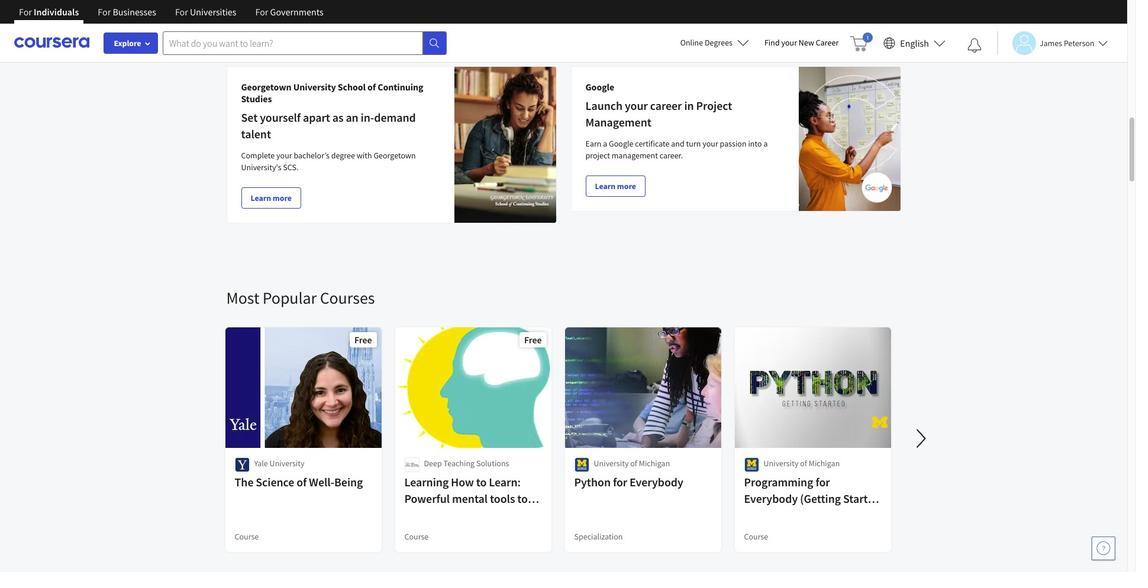 Task type: vqa. For each thing, say whether or not it's contained in the screenshot.
the bottommost Learn more
yes



Task type: locate. For each thing, give the bounding box(es) containing it.
an
[[346, 110, 359, 125]]

yale university image
[[235, 458, 249, 473]]

for
[[19, 6, 32, 18], [98, 6, 111, 18], [175, 6, 188, 18], [255, 6, 268, 18]]

list containing 1
[[226, 14, 892, 28]]

find your new career
[[765, 37, 839, 48]]

michigan up the (getting
[[809, 459, 840, 469]]

career.
[[660, 150, 683, 161]]

2 a from the left
[[764, 138, 768, 149]]

2 for from the left
[[816, 475, 830, 490]]

1 course from the left
[[235, 532, 259, 543]]

0 horizontal spatial for
[[613, 475, 627, 490]]

university of michigan for python
[[594, 459, 670, 469]]

subjects
[[405, 525, 446, 540]]

university inside georgetown university school of continuing studies set yourself apart as an in-demand talent
[[293, 81, 336, 93]]

the
[[235, 475, 254, 490]]

2 michigan from the left
[[809, 459, 840, 469]]

0 horizontal spatial university of michigan
[[594, 459, 670, 469]]

your up scs.
[[276, 150, 292, 161]]

georgetown inside georgetown university school of continuing studies set yourself apart as an in-demand talent
[[241, 81, 292, 93]]

1 vertical spatial everybody
[[744, 492, 798, 507]]

1 vertical spatial with
[[744, 508, 767, 523]]

complete your bachelor's degree with georgetown university's scs.
[[241, 150, 416, 173]]

your right turn
[[703, 138, 718, 149]]

0 vertical spatial learn more
[[595, 181, 636, 192]]

0 horizontal spatial learn more
[[251, 193, 292, 204]]

0 horizontal spatial georgetown
[[241, 81, 292, 93]]

for
[[613, 475, 627, 490], [816, 475, 830, 490]]

python)
[[769, 508, 809, 523]]

next slide image
[[907, 425, 935, 453]]

0 vertical spatial more
[[617, 181, 636, 192]]

2 free from the left
[[524, 334, 542, 346]]

1 horizontal spatial free
[[524, 334, 542, 346]]

google
[[586, 81, 615, 93], [609, 138, 634, 149]]

What do you want to learn? text field
[[163, 31, 423, 55]]

passion
[[720, 138, 747, 149]]

programming
[[744, 475, 813, 490]]

for for individuals
[[19, 6, 32, 18]]

for right python
[[613, 475, 627, 490]]

1 vertical spatial to
[[517, 492, 528, 507]]

georgetown up yourself
[[241, 81, 292, 93]]

0 vertical spatial to
[[476, 475, 487, 490]]

your
[[782, 37, 797, 48], [625, 98, 648, 113], [703, 138, 718, 149], [276, 150, 292, 161]]

1 horizontal spatial for
[[816, 475, 830, 490]]

to
[[476, 475, 487, 490], [517, 492, 528, 507]]

free for the science of well-being
[[355, 334, 372, 346]]

learn more down project
[[595, 181, 636, 192]]

2 university of michigan from the left
[[764, 459, 840, 469]]

banner navigation
[[9, 0, 333, 33]]

learn more link for launch your career in project management
[[586, 176, 646, 197]]

georgetown university school of continuing studies set yourself apart as an in-demand talent
[[241, 81, 423, 141]]

learn:
[[489, 475, 521, 490]]

learn more
[[595, 181, 636, 192], [251, 193, 292, 204]]

for inside programming for everybody (getting started with python)
[[816, 475, 830, 490]]

michigan up python for everybody
[[639, 459, 670, 469]]

1 horizontal spatial more
[[617, 181, 636, 192]]

deep teaching solutions
[[424, 459, 509, 469]]

1 horizontal spatial learn more link
[[586, 176, 646, 197]]

yale university
[[254, 459, 305, 469]]

for left the governments
[[255, 6, 268, 18]]

learning how to learn: powerful mental tools to help you master tough subjects
[[405, 475, 528, 540]]

for businesses
[[98, 6, 156, 18]]

everybody
[[630, 475, 683, 490], [744, 492, 798, 507]]

learn down project
[[595, 181, 616, 192]]

3 for from the left
[[175, 6, 188, 18]]

1 horizontal spatial michigan
[[809, 459, 840, 469]]

with inside programming for everybody (getting started with python)
[[744, 508, 767, 523]]

1 horizontal spatial with
[[744, 508, 767, 523]]

everybody inside programming for everybody (getting started with python)
[[744, 492, 798, 507]]

online
[[680, 37, 703, 48]]

most popular courses
[[226, 288, 375, 309]]

university up apart
[[293, 81, 336, 93]]

james peterson
[[1040, 38, 1095, 48]]

0 vertical spatial georgetown
[[241, 81, 292, 93]]

show notifications image
[[968, 38, 982, 53]]

list
[[226, 14, 892, 28]]

university of michigan
[[594, 459, 670, 469], [764, 459, 840, 469]]

None search field
[[163, 31, 447, 55]]

management
[[586, 115, 652, 130]]

2 for from the left
[[98, 6, 111, 18]]

courses
[[320, 288, 375, 309]]

learn for launch your career in project management
[[595, 181, 616, 192]]

learn down university's
[[251, 193, 271, 204]]

0 vertical spatial google
[[586, 81, 615, 93]]

for universities
[[175, 6, 236, 18]]

of up programming
[[800, 459, 807, 469]]

1 horizontal spatial learn
[[595, 181, 616, 192]]

peterson
[[1064, 38, 1095, 48]]

university of michigan up python for everybody
[[594, 459, 670, 469]]

with left python)
[[744, 508, 767, 523]]

1 horizontal spatial georgetown
[[374, 150, 416, 161]]

0 horizontal spatial free
[[355, 334, 372, 346]]

of
[[368, 81, 376, 93], [630, 459, 637, 469], [800, 459, 807, 469], [297, 475, 307, 490]]

with inside complete your bachelor's degree with georgetown university's scs.
[[357, 150, 372, 161]]

university
[[293, 81, 336, 93], [270, 459, 305, 469], [594, 459, 629, 469], [764, 459, 799, 469]]

launch your career in project management link
[[586, 98, 732, 130]]

for up the (getting
[[816, 475, 830, 490]]

1 vertical spatial georgetown
[[374, 150, 416, 161]]

for left businesses
[[98, 6, 111, 18]]

0 horizontal spatial michigan
[[639, 459, 670, 469]]

find your new career link
[[759, 36, 845, 50]]

english button
[[879, 24, 951, 62]]

mental
[[452, 492, 488, 507]]

with right degree
[[357, 150, 372, 161]]

for governments
[[255, 6, 324, 18]]

help center image
[[1097, 542, 1111, 556]]

university of michigan image
[[744, 458, 759, 473]]

1 horizontal spatial course
[[405, 532, 429, 543]]

tough
[[487, 508, 517, 523]]

more for set yourself apart as an in-demand talent
[[273, 193, 292, 204]]

learn more link for set yourself apart as an in-demand talent
[[241, 188, 301, 209]]

learn more down university's
[[251, 193, 292, 204]]

learn more link
[[586, 176, 646, 197], [241, 188, 301, 209]]

python for everybody
[[574, 475, 683, 490]]

new
[[799, 37, 814, 48]]

more down scs.
[[273, 193, 292, 204]]

0 vertical spatial learn
[[595, 181, 616, 192]]

james
[[1040, 38, 1062, 48]]

university of michigan up programming
[[764, 459, 840, 469]]

1 horizontal spatial everybody
[[744, 492, 798, 507]]

1 for from the left
[[613, 475, 627, 490]]

online degrees
[[680, 37, 733, 48]]

learn more for set yourself apart as an in-demand talent
[[251, 193, 292, 204]]

georgetown down demand
[[374, 150, 416, 161]]

scs.
[[283, 162, 299, 173]]

0 horizontal spatial course
[[235, 532, 259, 543]]

google up management
[[609, 138, 634, 149]]

(getting
[[800, 492, 841, 507]]

0 horizontal spatial learn more link
[[241, 188, 301, 209]]

0 horizontal spatial to
[[476, 475, 487, 490]]

of right the school
[[368, 81, 376, 93]]

solutions
[[476, 459, 509, 469]]

set
[[241, 110, 258, 125]]

talent
[[241, 127, 271, 141]]

learn more link down university's
[[241, 188, 301, 209]]

started
[[843, 492, 880, 507]]

a right earn
[[603, 138, 607, 149]]

0 horizontal spatial with
[[357, 150, 372, 161]]

1
[[545, 15, 550, 27]]

michigan
[[639, 459, 670, 469], [809, 459, 840, 469]]

more down management
[[617, 181, 636, 192]]

tools
[[490, 492, 515, 507]]

your inside complete your bachelor's degree with georgetown university's scs.
[[276, 150, 292, 161]]

0 horizontal spatial learn
[[251, 193, 271, 204]]

a right into on the right of the page
[[764, 138, 768, 149]]

university up python for everybody
[[594, 459, 629, 469]]

1 vertical spatial google
[[609, 138, 634, 149]]

to right tools
[[517, 492, 528, 507]]

0 horizontal spatial a
[[603, 138, 607, 149]]

3 course from the left
[[744, 532, 768, 543]]

1 free from the left
[[355, 334, 372, 346]]

1 horizontal spatial learn more
[[595, 181, 636, 192]]

free
[[355, 334, 372, 346], [524, 334, 542, 346]]

launch
[[586, 98, 623, 113]]

4 for from the left
[[255, 6, 268, 18]]

0 vertical spatial everybody
[[630, 475, 683, 490]]

to right how
[[476, 475, 487, 490]]

1 button
[[542, 14, 553, 28]]

2 course from the left
[[405, 532, 429, 543]]

michigan for python
[[639, 459, 670, 469]]

1 vertical spatial learn more
[[251, 193, 292, 204]]

learning
[[405, 475, 449, 490]]

0 horizontal spatial everybody
[[630, 475, 683, 490]]

coursera image
[[14, 33, 89, 52]]

your up management
[[625, 98, 648, 113]]

1 vertical spatial more
[[273, 193, 292, 204]]

0 horizontal spatial more
[[273, 193, 292, 204]]

into
[[748, 138, 762, 149]]

universities
[[190, 6, 236, 18]]

career
[[816, 37, 839, 48]]

degrees
[[705, 37, 733, 48]]

georgetown inside complete your bachelor's degree with georgetown university's scs.
[[374, 150, 416, 161]]

more for launch your career in project management
[[617, 181, 636, 192]]

for left universities
[[175, 6, 188, 18]]

for individuals
[[19, 6, 79, 18]]

help
[[405, 508, 427, 523]]

1 horizontal spatial university of michigan
[[764, 459, 840, 469]]

science
[[256, 475, 294, 490]]

1 for from the left
[[19, 6, 32, 18]]

2 horizontal spatial course
[[744, 532, 768, 543]]

1 university of michigan from the left
[[594, 459, 670, 469]]

0 vertical spatial with
[[357, 150, 372, 161]]

set yourself apart as an in-demand talent link
[[241, 110, 416, 141]]

1 michigan from the left
[[639, 459, 670, 469]]

1 horizontal spatial a
[[764, 138, 768, 149]]

learn more link down project
[[586, 176, 646, 197]]

google up launch
[[586, 81, 615, 93]]

with
[[357, 150, 372, 161], [744, 508, 767, 523]]

university up the science of well-being
[[270, 459, 305, 469]]

georgetown
[[241, 81, 292, 93], [374, 150, 416, 161]]

learn
[[595, 181, 616, 192], [251, 193, 271, 204]]

1 vertical spatial learn
[[251, 193, 271, 204]]

for left individuals
[[19, 6, 32, 18]]



Task type: describe. For each thing, give the bounding box(es) containing it.
of left well-
[[297, 475, 307, 490]]

degree
[[331, 150, 355, 161]]

most
[[226, 288, 259, 309]]

of up python for everybody
[[630, 459, 637, 469]]

python
[[574, 475, 611, 490]]

demand
[[374, 110, 416, 125]]

teaching
[[444, 459, 475, 469]]

for for businesses
[[98, 6, 111, 18]]

being
[[334, 475, 363, 490]]

explore button
[[104, 33, 158, 54]]

1 horizontal spatial to
[[517, 492, 528, 507]]

deep
[[424, 459, 442, 469]]

course for programming for everybody (getting started with python)
[[744, 532, 768, 543]]

turn
[[686, 138, 701, 149]]

course for learning how to learn: powerful mental tools to help you master tough subjects
[[405, 532, 429, 543]]

management
[[612, 150, 658, 161]]

master
[[450, 508, 485, 523]]

governments
[[270, 6, 324, 18]]

find
[[765, 37, 780, 48]]

project
[[586, 150, 610, 161]]

in
[[684, 98, 694, 113]]

school
[[338, 81, 366, 93]]

learn more for launch your career in project management
[[595, 181, 636, 192]]

earn
[[586, 138, 602, 149]]

specialization
[[574, 532, 623, 543]]

google launch your career in project management
[[586, 81, 732, 130]]

everybody for programming for everybody (getting started with python)
[[744, 492, 798, 507]]

in-
[[361, 110, 374, 125]]

for for universities
[[175, 6, 188, 18]]

individuals
[[34, 6, 79, 18]]

the science of well-being
[[235, 475, 363, 490]]

online degrees button
[[671, 30, 759, 56]]

3 button
[[565, 14, 577, 28]]

james peterson button
[[997, 31, 1108, 55]]

your inside the google launch your career in project management
[[625, 98, 648, 113]]

university's
[[241, 162, 281, 173]]

google inside earn a google certificate and turn your passion into a project management career.
[[609, 138, 634, 149]]

complete
[[241, 150, 275, 161]]

deep teaching solutions image
[[405, 458, 419, 473]]

popular
[[263, 288, 317, 309]]

most popular courses carousel element
[[220, 252, 1136, 573]]

2 button
[[553, 14, 565, 28]]

studies
[[241, 93, 272, 105]]

you
[[429, 508, 448, 523]]

english
[[900, 37, 929, 49]]

shopping cart: 1 item image
[[851, 33, 873, 51]]

list inside most popular certificates carousel element
[[226, 14, 892, 28]]

learn for set yourself apart as an in-demand talent
[[251, 193, 271, 204]]

bachelor's
[[294, 150, 330, 161]]

explore
[[114, 38, 141, 49]]

career
[[650, 98, 682, 113]]

well-
[[309, 475, 334, 490]]

2
[[557, 15, 562, 27]]

continuing
[[378, 81, 423, 93]]

your inside earn a google certificate and turn your passion into a project management career.
[[703, 138, 718, 149]]

and
[[671, 138, 685, 149]]

earn a google certificate and turn your passion into a project management career.
[[586, 138, 768, 161]]

yale
[[254, 459, 268, 469]]

most popular certificates carousel element
[[0, 0, 901, 38]]

businesses
[[113, 6, 156, 18]]

university up programming
[[764, 459, 799, 469]]

for for python
[[613, 475, 627, 490]]

powerful
[[405, 492, 450, 507]]

apart
[[303, 110, 330, 125]]

for for governments
[[255, 6, 268, 18]]

google inside the google launch your career in project management
[[586, 81, 615, 93]]

free for learning how to learn: powerful mental tools to help you master tough subjects
[[524, 334, 542, 346]]

project
[[696, 98, 732, 113]]

for for programming
[[816, 475, 830, 490]]

programming for everybody (getting started with python)
[[744, 475, 880, 523]]

your right find
[[782, 37, 797, 48]]

university of michigan for programming
[[764, 459, 840, 469]]

of inside georgetown university school of continuing studies set yourself apart as an in-demand talent
[[368, 81, 376, 93]]

university of michigan image
[[574, 458, 589, 473]]

how
[[451, 475, 474, 490]]

3
[[569, 15, 574, 27]]

michigan for programming
[[809, 459, 840, 469]]

as
[[332, 110, 344, 125]]

course for the science of well-being
[[235, 532, 259, 543]]

1 a from the left
[[603, 138, 607, 149]]

certificate
[[635, 138, 670, 149]]

yourself
[[260, 110, 301, 125]]

everybody for python for everybody
[[630, 475, 683, 490]]



